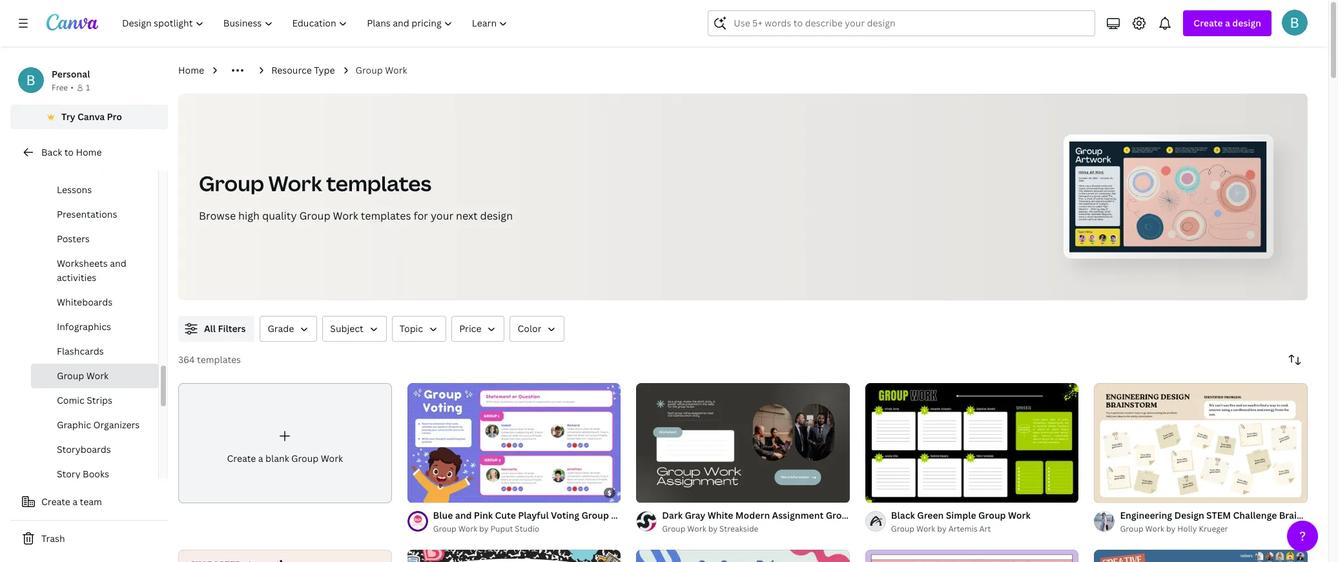 Task type: vqa. For each thing, say whether or not it's contained in the screenshot.
Brad Klo image
yes



Task type: locate. For each thing, give the bounding box(es) containing it.
1 horizontal spatial group work
[[356, 64, 407, 76]]

by left holly on the bottom right
[[1167, 523, 1176, 534]]

create a team button
[[10, 489, 168, 515]]

templates left for
[[361, 209, 411, 223]]

by
[[479, 523, 489, 534], [938, 523, 947, 534], [708, 523, 718, 534], [1167, 523, 1176, 534]]

create
[[1194, 17, 1223, 29], [227, 452, 256, 464], [41, 496, 70, 508]]

design
[[1233, 17, 1262, 29], [480, 209, 513, 223]]

graphic
[[57, 419, 91, 431]]

group work
[[356, 64, 407, 76], [57, 370, 109, 382]]

all
[[204, 322, 216, 335]]

Sort by button
[[1282, 347, 1308, 373]]

resource type down top level navigation element
[[271, 64, 335, 76]]

blue and pink cute playful voting group work link
[[433, 509, 634, 523]]

brown hexagonal character strengths group work image
[[178, 549, 392, 562]]

1 horizontal spatial resource
[[271, 64, 312, 76]]

1 horizontal spatial design
[[1233, 17, 1262, 29]]

a for design
[[1226, 17, 1231, 29]]

dark gray white modern assignment group work image
[[636, 383, 850, 503]]

puput
[[491, 523, 513, 534]]

a for blank
[[258, 452, 263, 464]]

create inside button
[[41, 496, 70, 508]]

white
[[708, 509, 734, 521]]

by inside black green simple group work group work by artemis art
[[938, 523, 947, 534]]

1 vertical spatial a
[[258, 452, 263, 464]]

colorful rainbow sticky notes class expectations group work image
[[866, 550, 1079, 562]]

None search field
[[708, 10, 1096, 36]]

create a blank group work element
[[178, 383, 392, 503]]

create for create a team
[[41, 496, 70, 508]]

playful
[[518, 509, 549, 521]]

lessons link
[[31, 178, 158, 202]]

team contract group work in colorful illustrative style image
[[407, 550, 621, 562]]

and for worksheets
[[110, 257, 126, 269]]

0 vertical spatial a
[[1226, 17, 1231, 29]]

2 by from the left
[[938, 523, 947, 534]]

1 vertical spatial create
[[227, 452, 256, 464]]

create inside dropdown button
[[1194, 17, 1223, 29]]

1 vertical spatial and
[[455, 509, 472, 521]]

a
[[1226, 17, 1231, 29], [258, 452, 263, 464], [73, 496, 78, 508]]

1 horizontal spatial type
[[314, 64, 335, 76]]

1 horizontal spatial a
[[258, 452, 263, 464]]

and left pink
[[455, 509, 472, 521]]

try canva pro
[[61, 110, 122, 123]]

graphic organizers link
[[31, 413, 158, 437]]

type down top level navigation element
[[314, 64, 335, 76]]

pro
[[107, 110, 122, 123]]

strips
[[87, 394, 112, 406]]

2 vertical spatial a
[[73, 496, 78, 508]]

home
[[178, 64, 204, 76], [76, 146, 102, 158]]

1 horizontal spatial and
[[455, 509, 472, 521]]

0 horizontal spatial type
[[97, 159, 118, 171]]

resource down top level navigation element
[[271, 64, 312, 76]]

blue and pink cute playful voting group work group work by puput studio
[[433, 509, 634, 534]]

engineering design stem challenge brainstorm in group work by holly krueger
[[1120, 509, 1339, 534]]

black green simple group work image
[[866, 383, 1079, 503]]

streakside
[[720, 523, 759, 534]]

blue minimalist creative writing group work image
[[1095, 550, 1308, 562]]

0 horizontal spatial design
[[480, 209, 513, 223]]

a inside 'create a design' dropdown button
[[1226, 17, 1231, 29]]

a for team
[[73, 496, 78, 508]]

0 horizontal spatial create
[[41, 496, 70, 508]]

364
[[178, 353, 195, 366]]

color
[[518, 322, 542, 335]]

1 vertical spatial home
[[76, 146, 102, 158]]

stem
[[1207, 509, 1231, 521]]

4 by from the left
[[1167, 523, 1176, 534]]

next
[[456, 209, 478, 223]]

templates down all filters button
[[197, 353, 241, 366]]

2 horizontal spatial a
[[1226, 17, 1231, 29]]

2 horizontal spatial create
[[1194, 17, 1223, 29]]

and
[[110, 257, 126, 269], [455, 509, 472, 521]]

0 vertical spatial resource type
[[271, 64, 335, 76]]

0 horizontal spatial resource
[[54, 159, 95, 171]]

by down pink
[[479, 523, 489, 534]]

1 horizontal spatial create
[[227, 452, 256, 464]]

free
[[52, 82, 68, 93]]

type inside button
[[97, 159, 118, 171]]

personal
[[52, 68, 90, 80]]

assignment
[[772, 509, 824, 521]]

blank
[[266, 452, 289, 464]]

all filters
[[204, 322, 246, 335]]

simple
[[946, 509, 977, 521]]

group work templates image
[[1033, 94, 1308, 300], [1070, 142, 1267, 252]]

design left 'brad klo' icon in the top of the page
[[1233, 17, 1262, 29]]

presentations
[[57, 208, 117, 220]]

and inside worksheets and activities
[[110, 257, 126, 269]]

0 horizontal spatial resource type
[[54, 159, 118, 171]]

by down green
[[938, 523, 947, 534]]

and down 'posters' link
[[110, 257, 126, 269]]

a inside create a blank group work element
[[258, 452, 263, 464]]

by inside engineering design stem challenge brainstorm in group work by holly krueger
[[1167, 523, 1176, 534]]

2 vertical spatial templates
[[197, 353, 241, 366]]

group work by artemis art link
[[891, 523, 1031, 536]]

topic button
[[392, 316, 447, 342]]

0 vertical spatial design
[[1233, 17, 1262, 29]]

3 by from the left
[[708, 523, 718, 534]]

for
[[414, 209, 428, 223]]

1 by from the left
[[479, 523, 489, 534]]

create for create a blank group work
[[227, 452, 256, 464]]

blue
[[433, 509, 453, 521]]

in
[[1331, 509, 1339, 521]]

0 horizontal spatial home
[[76, 146, 102, 158]]

to
[[64, 146, 74, 158]]

story books
[[57, 468, 109, 480]]

type up lessons link
[[97, 159, 118, 171]]

templates up "browse high quality group work templates for your next design"
[[326, 169, 432, 197]]

and inside blue and pink cute playful voting group work group work by puput studio
[[455, 509, 472, 521]]

0 vertical spatial resource
[[271, 64, 312, 76]]

browse high quality group work templates for your next design
[[199, 209, 513, 223]]

holly
[[1178, 523, 1197, 534]]

0 vertical spatial home
[[178, 64, 204, 76]]

resource type
[[271, 64, 335, 76], [54, 159, 118, 171]]

1 vertical spatial type
[[97, 159, 118, 171]]

gray
[[685, 509, 706, 521]]

by down the white
[[708, 523, 718, 534]]

story books link
[[31, 462, 158, 486]]

1 vertical spatial design
[[480, 209, 513, 223]]

0 vertical spatial type
[[314, 64, 335, 76]]

engineering
[[1120, 509, 1173, 521]]

1 vertical spatial resource type
[[54, 159, 118, 171]]

0 horizontal spatial and
[[110, 257, 126, 269]]

grade
[[268, 322, 294, 335]]

0 vertical spatial create
[[1194, 17, 1223, 29]]

resource type down "back to home"
[[54, 159, 118, 171]]

0 vertical spatial templates
[[326, 169, 432, 197]]

0 horizontal spatial a
[[73, 496, 78, 508]]

and for blue
[[455, 509, 472, 521]]

story
[[57, 468, 81, 480]]

1 vertical spatial resource
[[54, 159, 95, 171]]

create for create a design
[[1194, 17, 1223, 29]]

1 horizontal spatial home
[[178, 64, 204, 76]]

brad klo image
[[1282, 10, 1308, 36]]

design right the next
[[480, 209, 513, 223]]

flashcards
[[57, 345, 104, 357]]

home link
[[178, 63, 204, 78]]

work
[[385, 64, 407, 76], [268, 169, 322, 197], [333, 209, 358, 223], [86, 370, 109, 382], [321, 452, 343, 464], [611, 509, 634, 521], [1008, 509, 1031, 521], [856, 509, 878, 521], [459, 523, 478, 534], [917, 523, 936, 534], [688, 523, 707, 534], [1146, 523, 1165, 534]]

resource down "back to home"
[[54, 159, 95, 171]]

2 vertical spatial create
[[41, 496, 70, 508]]

0 vertical spatial and
[[110, 257, 126, 269]]

cute
[[495, 509, 516, 521]]

work inside engineering design stem challenge brainstorm in group work by holly krueger
[[1146, 523, 1165, 534]]

whiteboards link
[[31, 290, 158, 315]]

comic
[[57, 394, 85, 406]]

a inside create a team button
[[73, 496, 78, 508]]

0 horizontal spatial group work
[[57, 370, 109, 382]]

storyboards link
[[31, 437, 158, 462]]



Task type: describe. For each thing, give the bounding box(es) containing it.
infographics
[[57, 320, 111, 333]]

by inside the dark gray white modern assignment group work group work by streakside
[[708, 523, 718, 534]]

activities
[[57, 271, 96, 284]]

1 vertical spatial group work
[[57, 370, 109, 382]]

all filters button
[[178, 316, 255, 342]]

0 vertical spatial group work
[[356, 64, 407, 76]]

worksheets and activities
[[57, 257, 126, 284]]

group inside engineering design stem challenge brainstorm in group work by holly krueger
[[1120, 523, 1144, 534]]

dark
[[662, 509, 683, 521]]

Search search field
[[734, 11, 1088, 36]]

flashcards link
[[31, 339, 158, 364]]

organizers
[[93, 419, 140, 431]]

create a blank group work
[[227, 452, 343, 464]]

back to home
[[41, 146, 102, 158]]

challenge
[[1234, 509, 1277, 521]]

subject
[[330, 322, 364, 335]]

presentations link
[[31, 202, 158, 227]]

create a design button
[[1184, 10, 1272, 36]]

create a blank group work link
[[178, 383, 392, 503]]

canva
[[78, 110, 105, 123]]

art
[[980, 523, 991, 534]]

•
[[71, 82, 74, 93]]

black
[[891, 509, 915, 521]]

design inside dropdown button
[[1233, 17, 1262, 29]]

back to home link
[[10, 140, 168, 165]]

1 vertical spatial templates
[[361, 209, 411, 223]]

posters
[[57, 233, 90, 245]]

create a design
[[1194, 17, 1262, 29]]

your
[[431, 209, 454, 223]]

free •
[[52, 82, 74, 93]]

colorful riso group roles collaborative contract image
[[636, 550, 850, 562]]

group work by puput studio link
[[433, 523, 621, 536]]

pink
[[474, 509, 493, 521]]

resource type button
[[49, 153, 151, 178]]

lessons
[[57, 183, 92, 196]]

back
[[41, 146, 62, 158]]

try
[[61, 110, 75, 123]]

browse
[[199, 209, 236, 223]]

364 templates
[[178, 353, 241, 366]]

create a team
[[41, 496, 102, 508]]

artemis
[[949, 523, 978, 534]]

home inside back to home link
[[76, 146, 102, 158]]

books
[[83, 468, 109, 480]]

team
[[80, 496, 102, 508]]

topic
[[400, 322, 423, 335]]

voting
[[551, 509, 580, 521]]

whiteboards
[[57, 296, 113, 308]]

trash
[[41, 532, 65, 545]]

by inside blue and pink cute playful voting group work group work by puput studio
[[479, 523, 489, 534]]

1 horizontal spatial resource type
[[271, 64, 335, 76]]

group work by holly krueger link
[[1120, 523, 1308, 536]]

resource type inside button
[[54, 159, 118, 171]]

1
[[86, 82, 90, 93]]

trash link
[[10, 526, 168, 552]]

green
[[918, 509, 944, 521]]

studio
[[515, 523, 540, 534]]

subject button
[[323, 316, 387, 342]]

storyboards
[[57, 443, 111, 455]]

high
[[238, 209, 260, 223]]

top level navigation element
[[114, 10, 519, 36]]

$
[[608, 488, 612, 498]]

black green simple group work group work by artemis art
[[891, 509, 1031, 534]]

brainstorm
[[1280, 509, 1329, 521]]

engineering design stem challenge brainstorm in cream playful style image
[[1095, 383, 1308, 503]]

black green simple group work link
[[891, 509, 1031, 523]]

price
[[459, 322, 482, 335]]

group work templates
[[199, 169, 432, 197]]

dark gray white modern assignment group work group work by streakside
[[662, 509, 878, 534]]

color button
[[510, 316, 565, 342]]

design
[[1175, 509, 1205, 521]]

krueger
[[1199, 523, 1229, 534]]

posters link
[[31, 227, 158, 251]]

worksheets
[[57, 257, 108, 269]]

filters
[[218, 322, 246, 335]]

blue and pink cute playful voting group work image
[[407, 383, 621, 503]]

resource inside button
[[54, 159, 95, 171]]

grade button
[[260, 316, 317, 342]]

infographics link
[[31, 315, 158, 339]]

dark gray white modern assignment group work link
[[662, 509, 878, 523]]

group work by streakside link
[[662, 523, 850, 536]]

price button
[[452, 316, 505, 342]]



